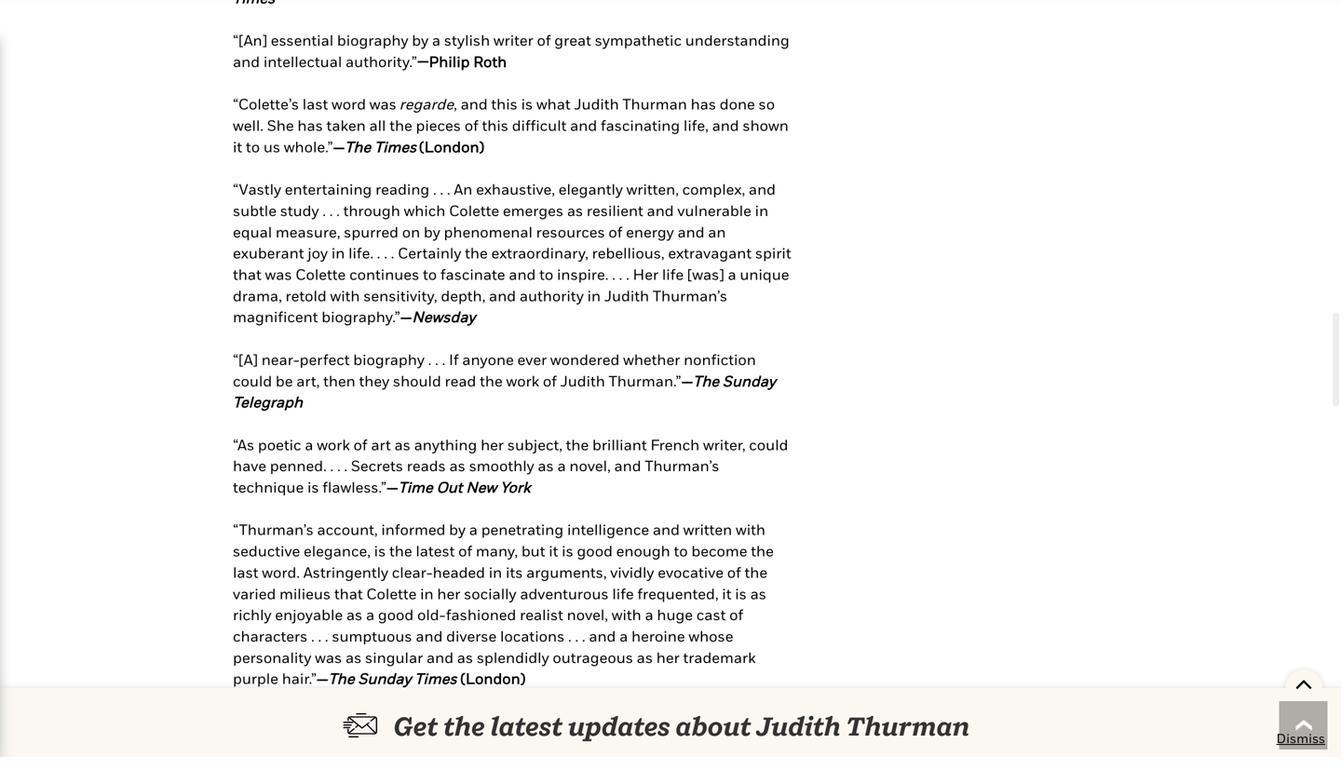 Task type: describe. For each thing, give the bounding box(es) containing it.
in inside "a biography that oozes intelligence, affection, and skepticism in all the right dosages. . . .
[[670, 712, 683, 730]]

0 vertical spatial was
[[370, 95, 397, 113]]

a down the subject,
[[557, 457, 566, 475]]

work inside "[a] near-perfect biography . . . if anyone ever wondered whether nonfiction could be art, then they should read the work of judith thurman."
[[506, 372, 539, 390]]

— for — the times (london)
[[333, 138, 345, 155]]

wondered
[[550, 351, 620, 368]]

is down become
[[735, 585, 747, 602]]

singular
[[365, 648, 423, 666]]

1 vertical spatial with
[[736, 521, 765, 538]]

about
[[675, 711, 751, 742]]

all inside , and this is what judith thurman has done so well. she has taken all the pieces of this difficult and fascinating life, and shown it to us whole."
[[369, 116, 386, 134]]

its
[[506, 563, 523, 581]]

fascinate
[[440, 265, 505, 283]]

but inside not only dissects collette's personal life but also seduces the reader into exploring her body of work."
[[740, 734, 764, 751]]

is up 'arguments,'
[[562, 542, 573, 560]]

extraordinary,
[[491, 244, 588, 262]]

to up authority
[[539, 265, 553, 283]]

and inside "as poetic a work of art as anything her subject, the brilliant french writer, could have penned. . . . secrets reads as smoothly as a novel, and thurman's technique is flawless."
[[614, 457, 641, 475]]

penned.
[[270, 457, 327, 475]]

elegantly
[[559, 180, 623, 198]]

is down account,
[[374, 542, 386, 560]]

retold
[[285, 287, 327, 304]]

colette inside "thurman's account, informed by a penetrating intelligence and written with seductive elegance, is the latest of many, but it is good enough to become the last word. astringently clear-headed in its arguments, vividly evocative of the varied milieus that colette in her socially adventurous life frequented, it is as richly enjoyable as a good old-fashioned realist novel, with a huge cast of characters . . . sumptuous and diverse locations . . . and a heroine whose personality was as singular and as splendidly outrageous as her trademark purple hair."
[[366, 585, 417, 602]]

york
[[500, 478, 530, 496]]

0 vertical spatial has
[[691, 95, 716, 113]]

"[an]
[[233, 31, 267, 49]]

as down sumptuous
[[345, 648, 362, 666]]

latest inside "thurman's account, informed by a penetrating intelligence and written with seductive elegance, is the latest of many, but it is good enough to become the last word. astringently clear-headed in its arguments, vividly evocative of the varied milieus that colette in her socially adventurous life frequented, it is as richly enjoyable as a good old-fashioned realist novel, with a huge cast of characters . . . sumptuous and diverse locations . . . and a heroine whose personality was as singular and as splendidly outrageous as her trademark purple hair."
[[416, 542, 455, 560]]

as up sumptuous
[[346, 606, 362, 624]]

and down what
[[570, 116, 597, 134]]

judith right about on the bottom of page
[[756, 711, 841, 742]]

the right become
[[751, 542, 774, 560]]

cast
[[696, 606, 726, 624]]

brilliant
[[592, 436, 647, 453]]

— for — the sunday times (london)
[[317, 670, 328, 687]]

novel, inside "as poetic a work of art as anything her subject, the brilliant french writer, could have penned. . . . secrets reads as smoothly as a novel, and thurman's technique is flawless."
[[569, 457, 611, 475]]

2 horizontal spatial colette
[[449, 202, 499, 219]]

flesh
[[419, 734, 458, 751]]

0 vertical spatial (london)
[[419, 138, 484, 155]]

depth,
[[441, 287, 485, 304]]

as right art
[[394, 436, 411, 453]]

by for informed
[[449, 521, 466, 538]]

a up heroine
[[645, 606, 653, 624]]

and down fascinate
[[489, 287, 516, 304]]

locations
[[500, 627, 565, 645]]

the sunday telegraph
[[233, 372, 776, 411]]

authority
[[520, 287, 584, 304]]

exhaustive,
[[476, 180, 555, 198]]

emerges
[[503, 202, 564, 219]]

an
[[708, 223, 726, 241]]

time
[[398, 478, 433, 496]]

of down become
[[727, 563, 741, 581]]

which
[[404, 202, 445, 219]]

her inside not only dissects collette's personal life but also seduces the reader into exploring her body of work."
[[503, 755, 526, 757]]

thurman."
[[609, 372, 681, 390]]

"as poetic a work of art as anything her subject, the brilliant french writer, could have penned. . . . secrets reads as smoothly as a novel, and thurman's technique is flawless."
[[233, 436, 788, 496]]

biography inside "[a] near-perfect biography . . . if anyone ever wondered whether nonfiction could be art, then they should read the work of judith thurman."
[[353, 351, 425, 368]]

energy
[[626, 223, 674, 241]]

with inside the "vastly entertaining reading . . . an exhaustive, elegantly written, complex, and subtle study . . . through which colette emerges as resilient and vulnerable in equal measure, spurred on by phenomenal resources of energy and an exuberant joy in life. . . . certainly the extraordinary, rebellious, extravagant spirit that was colette continues to fascinate and to inspire. . . . her life [was] a unique drama, retold with sensitivity, depth, and authority in judith thurman's magnificent biography."
[[330, 287, 360, 304]]

1 vertical spatial (london)
[[460, 670, 525, 687]]

a left heroine
[[619, 627, 628, 645]]

— time out new york
[[386, 478, 530, 496]]

and down old-
[[416, 627, 443, 645]]

judith inside the "vastly entertaining reading . . . an exhaustive, elegantly written, complex, and subtle study . . . through which colette emerges as resilient and vulnerable in equal measure, spurred on by phenomenal resources of energy and an exuberant joy in life. . . . certainly the extraordinary, rebellious, extravagant spirit that was colette continues to fascinate and to inspire. . . . her life [was] a unique drama, retold with sensitivity, depth, and authority in judith thurman's magnificent biography."
[[604, 287, 649, 304]]

thurman for , and this is what judith thurman has done so well. she has taken all the pieces of this difficult and fascinating life, and shown it to us whole."
[[622, 95, 687, 113]]

1 horizontal spatial latest
[[490, 711, 563, 742]]

be
[[276, 372, 293, 390]]

"as
[[233, 436, 254, 453]]

whether
[[623, 351, 680, 368]]

the down become
[[745, 563, 767, 581]]

perfect
[[300, 351, 350, 368]]

in down inspire.
[[587, 287, 601, 304]]

thurman's inside the "vastly entertaining reading . . . an exhaustive, elegantly written, complex, and subtle study . . . through which colette emerges as resilient and vulnerable in equal measure, spurred on by phenomenal resources of energy and an exuberant joy in life. . . . certainly the extraordinary, rebellious, extravagant spirit that was colette continues to fascinate and to inspire. . . . her life [was] a unique drama, retold with sensitivity, depth, and authority in judith thurman's magnificent biography."
[[653, 287, 727, 304]]

exploring
[[433, 755, 499, 757]]

dismiss
[[1276, 731, 1325, 746]]

a inside the "vastly entertaining reading . . . an exhaustive, elegantly written, complex, and subtle study . . . through which colette emerges as resilient and vulnerable in equal measure, spurred on by phenomenal resources of energy and an exuberant joy in life. . . . certainly the extraordinary, rebellious, extravagant spirit that was colette continues to fascinate and to inspire. . . . her life [was] a unique drama, retold with sensitivity, depth, and authority in judith thurman's magnificent biography."
[[728, 265, 736, 283]]

all inside "a biography that oozes intelligence, affection, and skepticism in all the right dosages. . . .
[[687, 712, 703, 730]]

— for — time out new york
[[386, 478, 398, 496]]

anything
[[414, 436, 477, 453]]

of inside "[an] essential biography by a stylish writer of great sympathetic understanding and intellectual authority."
[[537, 31, 551, 49]]

it inside , and this is what judith thurman has done so well. she has taken all the pieces of this difficult and fascinating life, and shown it to us whole."
[[233, 138, 242, 155]]

is inside "as poetic a work of art as anything her subject, the brilliant french writer, could have penned. . . . secrets reads as smoothly as a novel, and thurman's technique is flawless."
[[307, 478, 319, 496]]

0 horizontal spatial has
[[297, 116, 323, 134]]

[was]
[[687, 265, 724, 283]]

in up old-
[[420, 585, 434, 602]]

she
[[267, 116, 294, 134]]

on
[[402, 223, 420, 241]]

by inside the "vastly entertaining reading . . . an exhaustive, elegantly written, complex, and subtle study . . . through which colette emerges as resilient and vulnerable in equal measure, spurred on by phenomenal resources of energy and an exuberant joy in life. . . . certainly the extraordinary, rebellious, extravagant spirit that was colette continues to fascinate and to inspire. . . . her life [was] a unique drama, retold with sensitivity, depth, and authority in judith thurman's magnificent biography."
[[424, 223, 440, 241]]

frequented,
[[637, 585, 719, 602]]

dissects
[[521, 734, 578, 751]]

headed
[[433, 563, 485, 581]]

was inside the "vastly entertaining reading . . . an exhaustive, elegantly written, complex, and subtle study . . . through which colette emerges as resilient and vulnerable in equal measure, spurred on by phenomenal resources of energy and an exuberant joy in life. . . . certainly the extraordinary, rebellious, extravagant spirit that was colette continues to fascinate and to inspire. . . . her life [was] a unique drama, retold with sensitivity, depth, and authority in judith thurman's magnificent biography."
[[265, 265, 292, 283]]

well.
[[233, 116, 264, 134]]

oozes
[[357, 712, 398, 730]]

to inside "thurman's account, informed by a penetrating intelligence and written with seductive elegance, is the latest of many, but it is good enough to become the last word. astringently clear-headed in its arguments, vividly evocative of the varied milieus that colette in her socially adventurous life frequented, it is as richly enjoyable as a good old-fashioned realist novel, with a huge cast of characters . . . sumptuous and diverse locations . . . and a heroine whose personality was as singular and as splendidly outrageous as her trademark purple hair."
[[674, 542, 688, 560]]

drama,
[[233, 287, 282, 304]]

sympathetic
[[595, 31, 682, 49]]

entertaining
[[285, 180, 372, 198]]

in up 'spirit'
[[755, 202, 768, 219]]

the for — the sunday times (london)
[[328, 670, 354, 687]]

and left the an
[[677, 223, 705, 241]]

personality
[[233, 648, 311, 666]]

rebellious,
[[592, 244, 665, 262]]

as down heroine
[[637, 648, 653, 666]]

essential
[[271, 31, 334, 49]]

0 vertical spatial times
[[374, 138, 417, 155]]

get the latest updates about judith thurman
[[394, 711, 970, 742]]

telegraph
[[233, 393, 303, 411]]

a up many,
[[469, 521, 478, 538]]

and right the complex,
[[749, 180, 776, 198]]

intellectual
[[263, 53, 342, 70]]

enough
[[616, 542, 670, 560]]

and down extraordinary,
[[509, 265, 536, 283]]

by for biography
[[412, 31, 429, 49]]

— for — newsday
[[400, 308, 412, 326]]

understanding
[[685, 31, 790, 49]]

socially
[[464, 585, 516, 602]]

novel, inside "thurman's account, informed by a penetrating intelligence and written with seductive elegance, is the latest of many, but it is good enough to become the last word. astringently clear-headed in its arguments, vividly evocative of the varied milieus that colette in her socially adventurous life frequented, it is as richly enjoyable as a good old-fashioned realist novel, with a huge cast of characters . . . sumptuous and diverse locations . . . and a heroine whose personality was as singular and as splendidly outrageous as her trademark purple hair."
[[567, 606, 608, 624]]

"a biography that oozes intelligence, affection, and skepticism in all the right dosages. . . .
[[233, 712, 767, 751]]

a up the penned.
[[305, 436, 313, 453]]

of inside the "vastly entertaining reading . . . an exhaustive, elegantly written, complex, and subtle study . . . through which colette emerges as resilient and vulnerable in equal measure, spurred on by phenomenal resources of energy and an exuberant joy in life. . . . certainly the extraordinary, rebellious, extravagant spirit that was colette continues to fascinate and to inspire. . . . her life [was] a unique drama, retold with sensitivity, depth, and authority in judith thurman's magnificent biography."
[[608, 223, 622, 241]]

— for —
[[681, 372, 693, 390]]

sunday inside 'the sunday telegraph'
[[723, 372, 776, 390]]

arguments,
[[526, 563, 607, 581]]

—philip
[[417, 53, 470, 70]]

expand/collapse sign up banner image
[[1295, 670, 1313, 698]]

the inside "as poetic a work of art as anything her subject, the brilliant french writer, could have penned. . . . secrets reads as smoothly as a novel, and thurman's technique is flawless."
[[566, 436, 589, 453]]

the up the clear-
[[389, 542, 412, 560]]

subtle
[[233, 202, 277, 219]]

that inside "thurman's account, informed by a penetrating intelligence and written with seductive elegance, is the latest of many, but it is good enough to become the last word. astringently clear-headed in its arguments, vividly evocative of the varied milieus that colette in her socially adventurous life frequented, it is as richly enjoyable as a good old-fashioned realist novel, with a huge cast of characters . . . sumptuous and diverse locations . . . and a heroine whose personality was as singular and as splendidly outrageous as her trademark purple hair."
[[334, 585, 363, 602]]

spurred
[[344, 223, 399, 241]]

whole."
[[284, 138, 333, 155]]

penetrating
[[481, 521, 564, 538]]

and down written,
[[647, 202, 674, 219]]

1 vertical spatial good
[[378, 606, 414, 624]]

her down heroine
[[656, 648, 680, 666]]

and right ,
[[461, 95, 488, 113]]

of inside "[a] near-perfect biography . . . if anyone ever wondered whether nonfiction could be art, then they should read the work of judith thurman."
[[543, 372, 557, 390]]

0 vertical spatial this
[[491, 95, 518, 113]]

reader
[[353, 755, 398, 757]]

life,
[[683, 116, 709, 134]]

not only dissects collette's personal life but also seduces the reader into exploring her body of work."
[[233, 734, 764, 757]]

unique
[[740, 265, 789, 283]]

an
[[454, 180, 472, 198]]

collette's
[[582, 734, 647, 751]]

intelligence
[[567, 521, 649, 538]]

varied
[[233, 585, 276, 602]]

and up the outrageous
[[589, 627, 616, 645]]

her inside "as poetic a work of art as anything her subject, the brilliant french writer, could have penned. . . . secrets reads as smoothly as a novel, and thurman's technique is flawless."
[[481, 436, 504, 453]]

"a
[[233, 712, 247, 730]]

thurman for get the latest updates about judith thurman
[[846, 711, 970, 742]]

purple
[[233, 670, 278, 687]]

word.
[[262, 563, 300, 581]]

phenomenal
[[444, 223, 533, 241]]

life.
[[348, 244, 373, 262]]

a up sumptuous
[[366, 606, 374, 624]]

life inside "thurman's account, informed by a penetrating intelligence and written with seductive elegance, is the latest of many, but it is good enough to become the last word. astringently clear-headed in its arguments, vividly evocative of the varied milieus that colette in her socially adventurous life frequented, it is as richly enjoyable as a good old-fashioned realist novel, with a huge cast of characters . . . sumptuous and diverse locations . . . and a heroine whose personality was as singular and as splendidly outrageous as her trademark purple hair."
[[612, 585, 634, 602]]

that inside the "vastly entertaining reading . . . an exhaustive, elegantly written, complex, and subtle study . . . through which colette emerges as resilient and vulnerable in equal measure, spurred on by phenomenal resources of energy and an exuberant joy in life. . . . certainly the extraordinary, rebellious, extravagant spirit that was colette continues to fascinate and to inspire. . . . her life [was] a unique drama, retold with sensitivity, depth, and authority in judith thurman's magnificent biography."
[[233, 265, 261, 283]]

shown
[[743, 116, 789, 134]]

the inside , and this is what judith thurman has done so well. she has taken all the pieces of this difficult and fascinating life, and shown it to us whole."
[[389, 116, 412, 134]]



Task type: vqa. For each thing, say whether or not it's contained in the screenshot.
the left IT
yes



Task type: locate. For each thing, give the bounding box(es) containing it.
but inside "thurman's account, informed by a penetrating intelligence and written with seductive elegance, is the latest of many, but it is good enough to become the last word. astringently clear-headed in its arguments, vividly evocative of the varied milieus that colette in her socially adventurous life frequented, it is as richly enjoyable as a good old-fashioned realist novel, with a huge cast of characters . . . sumptuous and diverse locations . . . and a heroine whose personality was as singular and as splendidly outrageous as her trademark purple hair."
[[521, 542, 545, 560]]

informed
[[381, 521, 446, 538]]

secrets inside "as poetic a work of art as anything her subject, the brilliant french writer, could have penned. . . . secrets reads as smoothly as a novel, and thurman's technique is flawless."
[[351, 457, 403, 475]]

is inside , and this is what judith thurman has done so well. she has taken all the pieces of this difficult and fascinating life, and shown it to us whole."
[[521, 95, 533, 113]]

1 horizontal spatial it
[[549, 542, 558, 560]]

2 horizontal spatial life
[[715, 734, 737, 751]]

— down nonfiction
[[681, 372, 693, 390]]

0 horizontal spatial good
[[378, 606, 414, 624]]

life inside the "vastly entertaining reading . . . an exhaustive, elegantly written, complex, and subtle study . . . through which colette emerges as resilient and vulnerable in equal measure, spurred on by phenomenal resources of energy and an exuberant joy in life. . . . certainly the extraordinary, rebellious, extravagant spirit that was colette continues to fascinate and to inspire. . . . her life [was] a unique drama, retold with sensitivity, depth, and authority in judith thurman's magnificent biography."
[[662, 265, 684, 283]]

read
[[445, 372, 476, 390]]

0 horizontal spatial thurman
[[622, 95, 687, 113]]

many,
[[476, 542, 518, 560]]

0 vertical spatial life
[[662, 265, 684, 283]]

life right her
[[662, 265, 684, 283]]

biography up they
[[353, 351, 425, 368]]

elegance,
[[304, 542, 371, 560]]

biography up dosages.
[[250, 712, 322, 730]]

1 vertical spatial sunday
[[358, 670, 411, 687]]

sunday down nonfiction
[[723, 372, 776, 390]]

and up — the sunday times (london)
[[426, 648, 454, 666]]

thurman's down [was] in the top of the page
[[653, 287, 727, 304]]

so
[[759, 95, 775, 113]]

thurman's inside "as poetic a work of art as anything her subject, the brilliant french writer, could have penned. . . . secrets reads as smoothly as a novel, and thurman's technique is flawless."
[[645, 457, 719, 475]]

the inside 'the sunday telegraph'
[[693, 372, 719, 390]]

1 horizontal spatial has
[[691, 95, 716, 113]]

colette down joy on the left top of page
[[295, 265, 346, 283]]

0 vertical spatial it
[[233, 138, 242, 155]]

1 vertical spatial has
[[297, 116, 323, 134]]

0 horizontal spatial all
[[369, 116, 386, 134]]

the left right
[[707, 712, 730, 730]]

times up the intelligence,
[[415, 670, 457, 687]]

the left reader
[[327, 755, 350, 757]]

work up the penned.
[[317, 436, 350, 453]]

to left us
[[246, 138, 260, 155]]

0 vertical spatial work
[[506, 372, 539, 390]]

1 vertical spatial that
[[334, 585, 363, 602]]

0 vertical spatial good
[[577, 542, 613, 560]]

seductive
[[233, 542, 300, 560]]

that down the astringently at the bottom left
[[334, 585, 363, 602]]

judith right what
[[574, 95, 619, 113]]

0 vertical spatial with
[[330, 287, 360, 304]]

to down certainly
[[423, 265, 437, 283]]

the down "anyone"
[[480, 372, 503, 390]]

2 vertical spatial by
[[449, 521, 466, 538]]

but down penetrating
[[521, 542, 545, 560]]

0 horizontal spatial latest
[[416, 542, 455, 560]]

milieus
[[279, 585, 331, 602]]

all right taken
[[369, 116, 386, 134]]

clear-
[[392, 563, 433, 581]]

1 vertical spatial this
[[482, 116, 508, 134]]

1 vertical spatial work
[[317, 436, 350, 453]]

the inside "[a] near-perfect biography . . . if anyone ever wondered whether nonfiction could be art, then they should read the work of judith thurman."
[[480, 372, 503, 390]]

1 horizontal spatial with
[[612, 606, 641, 624]]

1 vertical spatial it
[[549, 542, 558, 560]]

of inside "as poetic a work of art as anything her subject, the brilliant french writer, could have penned. . . . secrets reads as smoothly as a novel, and thurman's technique is flawless."
[[353, 436, 367, 453]]

seduces
[[265, 755, 323, 757]]

1 vertical spatial biography
[[353, 351, 425, 368]]

diverse
[[446, 627, 497, 645]]

and down done
[[712, 116, 739, 134]]

the for — the times (london)
[[345, 138, 371, 155]]

but
[[521, 542, 545, 560], [740, 734, 764, 751]]

— down art
[[386, 478, 398, 496]]

biography inside "a biography that oozes intelligence, affection, and skepticism in all the right dosages. . . .
[[250, 712, 322, 730]]

could down "[a]
[[233, 372, 272, 390]]

1 vertical spatial could
[[749, 436, 788, 453]]

1 horizontal spatial last
[[302, 95, 328, 113]]

and down "[an]
[[233, 53, 260, 70]]

biography."
[[322, 308, 400, 326]]

0 vertical spatial biography
[[337, 31, 408, 49]]

times
[[374, 138, 417, 155], [415, 670, 457, 687]]

0 vertical spatial by
[[412, 31, 429, 49]]

writer
[[494, 31, 533, 49]]

inspire.
[[557, 265, 609, 283]]

through
[[343, 202, 400, 219]]

0 horizontal spatial last
[[233, 563, 258, 581]]

with up "biography.""
[[330, 287, 360, 304]]

life inside not only dissects collette's personal life but also seduces the reader into exploring her body of work."
[[715, 734, 737, 751]]

0 horizontal spatial it
[[233, 138, 242, 155]]

novel, down adventurous
[[567, 606, 608, 624]]

2 horizontal spatial it
[[722, 585, 731, 602]]

it up "cast"
[[722, 585, 731, 602]]

0 vertical spatial all
[[369, 116, 386, 134]]

out
[[436, 478, 462, 496]]

,
[[454, 95, 457, 113]]

2 vertical spatial was
[[315, 648, 342, 666]]

— down 'enjoyable'
[[317, 670, 328, 687]]

to up the evocative
[[674, 542, 688, 560]]

0 horizontal spatial could
[[233, 372, 272, 390]]

of inside not only dissects collette's personal life but also seduces the reader into exploring her body of work."
[[567, 755, 581, 757]]

the left the brilliant
[[566, 436, 589, 453]]

0 vertical spatial the
[[345, 138, 371, 155]]

could right writer,
[[749, 436, 788, 453]]

1 vertical spatial was
[[265, 265, 292, 283]]

"colette's last word was regarde
[[233, 95, 454, 113]]

of
[[537, 31, 551, 49], [464, 116, 478, 134], [608, 223, 622, 241], [543, 372, 557, 390], [353, 436, 367, 453], [458, 542, 472, 560], [727, 563, 741, 581], [729, 606, 743, 624], [375, 734, 389, 751], [567, 755, 581, 757]]

in left its
[[489, 563, 502, 581]]

fascinating
[[601, 116, 680, 134]]

"vastly entertaining reading . . . an exhaustive, elegantly written, complex, and subtle study . . . through which colette emerges as resilient and vulnerable in equal measure, spurred on by phenomenal resources of energy and an exuberant joy in life. . . . certainly the extraordinary, rebellious, extravagant spirit that was colette continues to fascinate and to inspire. . . . her life [was] a unique drama, retold with sensitivity, depth, and authority in judith thurman's magnificent biography."
[[233, 180, 791, 326]]

in right joy on the left top of page
[[331, 244, 345, 262]]

of left great at the top of the page
[[537, 31, 551, 49]]

1 horizontal spatial could
[[749, 436, 788, 453]]

a inside "[an] essential biography by a stylish writer of great sympathetic understanding and intellectual authority."
[[432, 31, 441, 49]]

1 horizontal spatial all
[[687, 712, 703, 730]]

1 vertical spatial by
[[424, 223, 440, 241]]

a up —philip
[[432, 31, 441, 49]]

colette down the clear-
[[366, 585, 417, 602]]

0 vertical spatial could
[[233, 372, 272, 390]]

it down 'well.'
[[233, 138, 242, 155]]

1 horizontal spatial was
[[315, 648, 342, 666]]

get
[[394, 711, 438, 742]]

sumptuous
[[332, 627, 412, 645]]

outrageous
[[553, 648, 633, 666]]

0 vertical spatial sunday
[[723, 372, 776, 390]]

ever
[[517, 351, 547, 368]]

judith inside , and this is what judith thurman has done so well. she has taken all the pieces of this difficult and fascinating life, and shown it to us whole."
[[574, 95, 619, 113]]

work inside "as poetic a work of art as anything her subject, the brilliant french writer, could have penned. . . . secrets reads as smoothly as a novel, and thurman's technique is flawless."
[[317, 436, 350, 453]]

0 horizontal spatial sunday
[[358, 670, 411, 687]]

have
[[233, 457, 266, 475]]

2 vertical spatial that
[[325, 712, 354, 730]]

to inside , and this is what judith thurman has done so well. she has taken all the pieces of this difficult and fascinating life, and shown it to us whole."
[[246, 138, 260, 155]]

0 horizontal spatial with
[[330, 287, 360, 304]]

by down — time out new york
[[449, 521, 466, 538]]

evocative
[[658, 563, 724, 581]]

resilient
[[587, 202, 643, 219]]

2 vertical spatial with
[[612, 606, 641, 624]]

of up headed
[[458, 542, 472, 560]]

personal
[[650, 734, 712, 751]]

and down the brilliant
[[614, 457, 641, 475]]

1 horizontal spatial colette
[[366, 585, 417, 602]]

judith down 'wondered'
[[560, 372, 605, 390]]

2 vertical spatial colette
[[366, 585, 417, 602]]

that inside "a biography that oozes intelligence, affection, and skepticism in all the right dosages. . . .
[[325, 712, 354, 730]]

2 vertical spatial the
[[328, 670, 354, 687]]

and up the dissects
[[560, 712, 587, 730]]

of right pieces
[[464, 116, 478, 134]]

and inside "a biography that oozes intelligence, affection, and skepticism in all the right dosages. . . .
[[560, 712, 587, 730]]

into
[[402, 755, 430, 757]]

written
[[683, 521, 732, 538]]

0 vertical spatial thurman's
[[653, 287, 727, 304]]

intelligence,
[[401, 712, 487, 730]]

(london)
[[419, 138, 484, 155], [460, 670, 525, 687]]

0 horizontal spatial life
[[612, 585, 634, 602]]

0 vertical spatial secrets
[[351, 457, 403, 475]]

then
[[323, 372, 356, 390]]

as down the subject,
[[538, 457, 554, 475]]

biography up authority."
[[337, 31, 408, 49]]

the up into
[[393, 734, 416, 751]]

1 horizontal spatial thurman
[[846, 711, 970, 742]]

complex,
[[682, 180, 745, 198]]

last inside "thurman's account, informed by a penetrating intelligence and written with seductive elegance, is the latest of many, but it is good enough to become the last word. astringently clear-headed in its arguments, vividly evocative of the varied milieus that colette in her socially adventurous life frequented, it is as richly enjoyable as a good old-fashioned realist novel, with a huge cast of characters . . . sumptuous and diverse locations . . . and a heroine whose personality was as singular and as splendidly outrageous as her trademark purple hair."
[[233, 563, 258, 581]]

the inside not only dissects collette's personal life but also seduces the reader into exploring her body of work."
[[327, 755, 350, 757]]

0 vertical spatial latest
[[416, 542, 455, 560]]

updates
[[568, 711, 670, 742]]

poetic
[[258, 436, 301, 453]]

as up trademark
[[750, 585, 766, 602]]

life down right
[[715, 734, 737, 751]]

anyone
[[462, 351, 514, 368]]

old-
[[417, 606, 446, 624]]

dosages.
[[233, 734, 295, 751]]

what
[[536, 95, 571, 113]]

vulnerable
[[677, 202, 751, 219]]

account,
[[317, 521, 378, 538]]

1 vertical spatial colette
[[295, 265, 346, 283]]

that up drama,
[[233, 265, 261, 283]]

exuberant
[[233, 244, 304, 262]]

of down resilient
[[608, 223, 622, 241]]

enjoyable
[[275, 606, 343, 624]]

only
[[488, 734, 518, 751]]

vividly
[[610, 563, 654, 581]]

by inside "thurman's account, informed by a penetrating intelligence and written with seductive elegance, is the latest of many, but it is good enough to become the last word. astringently clear-headed in its arguments, vividly evocative of the varied milieus that colette in her socially adventurous life frequented, it is as richly enjoyable as a good old-fashioned realist novel, with a huge cast of characters . . . sumptuous and diverse locations . . . and a heroine whose personality was as singular and as splendidly outrageous as her trademark purple hair."
[[449, 521, 466, 538]]

1 horizontal spatial work
[[506, 372, 539, 390]]

times up reading
[[374, 138, 417, 155]]

1 vertical spatial life
[[612, 585, 634, 602]]

"colette's
[[233, 95, 299, 113]]

all up personal
[[687, 712, 703, 730]]

her down headed
[[437, 585, 460, 602]]

by inside "[an] essential biography by a stylish writer of great sympathetic understanding and intellectual authority."
[[412, 31, 429, 49]]

secrets of the flesh
[[319, 734, 458, 751]]

good down intelligence
[[577, 542, 613, 560]]

1 vertical spatial novel,
[[567, 606, 608, 624]]

, and this is what judith thurman has done so well. she has taken all the pieces of this difficult and fascinating life, and shown it to us whole."
[[233, 95, 789, 155]]

this left difficult
[[482, 116, 508, 134]]

authority."
[[346, 53, 417, 70]]

2 vertical spatial it
[[722, 585, 731, 602]]

judith down her
[[604, 287, 649, 304]]

the down nonfiction
[[693, 372, 719, 390]]

of down 'ever'
[[543, 372, 557, 390]]

as inside the "vastly entertaining reading . . . an exhaustive, elegantly written, complex, and subtle study . . . through which colette emerges as resilient and vulnerable in equal measure, spurred on by phenomenal resources of energy and an exuberant joy in life. . . . certainly the extraordinary, rebellious, extravagant spirit that was colette continues to fascinate and to inspire. . . . her life [was] a unique drama, retold with sensitivity, depth, and authority in judith thurman's magnificent biography."
[[567, 202, 583, 219]]

1 vertical spatial the
[[693, 372, 719, 390]]

of inside , and this is what judith thurman has done so well. she has taken all the pieces of this difficult and fascinating life, and shown it to us whole."
[[464, 116, 478, 134]]

as up "resources"
[[567, 202, 583, 219]]

it up 'arguments,'
[[549, 542, 558, 560]]

could inside "as poetic a work of art as anything her subject, the brilliant french writer, could have penned. . . . secrets reads as smoothly as a novel, and thurman's technique is flawless."
[[749, 436, 788, 453]]

1 horizontal spatial good
[[577, 542, 613, 560]]

0 vertical spatial but
[[521, 542, 545, 560]]

0 horizontal spatial colette
[[295, 265, 346, 283]]

0 vertical spatial that
[[233, 265, 261, 283]]

"[a] near-perfect biography . . . if anyone ever wondered whether nonfiction could be art, then they should read the work of judith thurman."
[[233, 351, 756, 390]]

1 horizontal spatial life
[[662, 265, 684, 283]]

as down diverse on the bottom
[[457, 648, 473, 666]]

of right "cast"
[[729, 606, 743, 624]]

1 horizontal spatial sunday
[[723, 372, 776, 390]]

spirit
[[755, 244, 791, 262]]

flawless."
[[322, 478, 386, 496]]

1 horizontal spatial but
[[740, 734, 764, 751]]

0 vertical spatial thurman
[[622, 95, 687, 113]]

1 vertical spatial thurman's
[[645, 457, 719, 475]]

(london) down splendidly
[[460, 670, 525, 687]]

—
[[333, 138, 345, 155], [400, 308, 412, 326], [681, 372, 693, 390], [386, 478, 398, 496], [317, 670, 328, 687]]

0 horizontal spatial work
[[317, 436, 350, 453]]

writer,
[[703, 436, 746, 453]]

dismiss link
[[1276, 729, 1325, 748]]

thurman inside , and this is what judith thurman has done so well. she has taken all the pieces of this difficult and fascinating life, and shown it to us whole."
[[622, 95, 687, 113]]

great
[[554, 31, 591, 49]]

they
[[359, 372, 389, 390]]

has up whole."
[[297, 116, 323, 134]]

to
[[246, 138, 260, 155], [423, 265, 437, 283], [539, 265, 553, 283], [674, 542, 688, 560]]

done
[[720, 95, 755, 113]]

art,
[[296, 372, 320, 390]]

judith inside "[a] near-perfect biography . . . if anyone ever wondered whether nonfiction could be art, then they should read the work of judith thurman."
[[560, 372, 605, 390]]

the right hair."
[[328, 670, 354, 687]]

biography inside "[an] essential biography by a stylish writer of great sympathetic understanding and intellectual authority."
[[337, 31, 408, 49]]

2 horizontal spatial was
[[370, 95, 397, 113]]

that left oozes
[[325, 712, 354, 730]]

was right the word
[[370, 95, 397, 113]]

0 horizontal spatial was
[[265, 265, 292, 283]]

2 vertical spatial life
[[715, 734, 737, 751]]

the inside "a biography that oozes intelligence, affection, and skepticism in all the right dosages. . . .
[[707, 712, 730, 730]]

the inside the "vastly entertaining reading . . . an exhaustive, elegantly written, complex, and subtle study . . . through which colette emerges as resilient and vulnerable in equal measure, spurred on by phenomenal resources of energy and an exuberant joy in life. . . . certainly the extraordinary, rebellious, extravagant spirit that was colette continues to fascinate and to inspire. . . . her life [was] a unique drama, retold with sensitivity, depth, and authority in judith thurman's magnificent biography."
[[465, 244, 488, 262]]

1 vertical spatial times
[[415, 670, 457, 687]]

1 vertical spatial last
[[233, 563, 258, 581]]

but down right
[[740, 734, 764, 751]]

0 vertical spatial last
[[302, 95, 328, 113]]

by right on
[[424, 223, 440, 241]]

— down sensitivity,
[[400, 308, 412, 326]]

fashioned
[[446, 606, 516, 624]]

"vastly
[[233, 180, 281, 198]]

french
[[650, 436, 700, 453]]

was inside "thurman's account, informed by a penetrating intelligence and written with seductive elegance, is the latest of many, but it is good enough to become the last word. astringently clear-headed in its arguments, vividly evocative of the varied milieus that colette in her socially adventurous life frequented, it is as richly enjoyable as a good old-fashioned realist novel, with a huge cast of characters . . . sumptuous and diverse locations . . . and a heroine whose personality was as singular and as splendidly outrageous as her trademark purple hair."
[[315, 648, 342, 666]]

— newsday
[[400, 308, 475, 326]]

0 vertical spatial colette
[[449, 202, 499, 219]]

of up reader
[[375, 734, 389, 751]]

life down vividly
[[612, 585, 634, 602]]

with up heroine
[[612, 606, 641, 624]]

2 horizontal spatial with
[[736, 521, 765, 538]]

of left art
[[353, 436, 367, 453]]

1 vertical spatial latest
[[490, 711, 563, 742]]

2 vertical spatial biography
[[250, 712, 322, 730]]

—philip roth
[[417, 53, 507, 70]]

this up difficult
[[491, 95, 518, 113]]

whose
[[689, 627, 733, 645]]

technique
[[233, 478, 304, 496]]

last
[[302, 95, 328, 113], [233, 563, 258, 581]]

adventurous
[[520, 585, 609, 602]]

1 vertical spatial all
[[687, 712, 703, 730]]

roth
[[473, 53, 507, 70]]

novel, down the brilliant
[[569, 457, 611, 475]]

is up difficult
[[521, 95, 533, 113]]

1 vertical spatial but
[[740, 734, 764, 751]]

0 vertical spatial novel,
[[569, 457, 611, 475]]

pieces
[[416, 116, 461, 134]]

and up the enough
[[653, 521, 680, 538]]

1 vertical spatial thurman
[[846, 711, 970, 742]]

0 horizontal spatial but
[[521, 542, 545, 560]]

thurman
[[622, 95, 687, 113], [846, 711, 970, 742]]

was down exuberant
[[265, 265, 292, 283]]

astringently
[[303, 563, 388, 581]]

"[an] essential biography by a stylish writer of great sympathetic understanding and intellectual authority."
[[233, 31, 790, 70]]

skepticism
[[590, 712, 666, 730]]

and inside "[an] essential biography by a stylish writer of great sympathetic understanding and intellectual authority."
[[233, 53, 260, 70]]

sensitivity,
[[363, 287, 437, 304]]

could inside "[a] near-perfect biography . . . if anyone ever wondered whether nonfiction could be art, then they should read the work of judith thurman."
[[233, 372, 272, 390]]

as up — time out new york
[[449, 457, 465, 475]]

the up exploring
[[443, 711, 485, 742]]

1 vertical spatial secrets
[[319, 734, 372, 751]]



